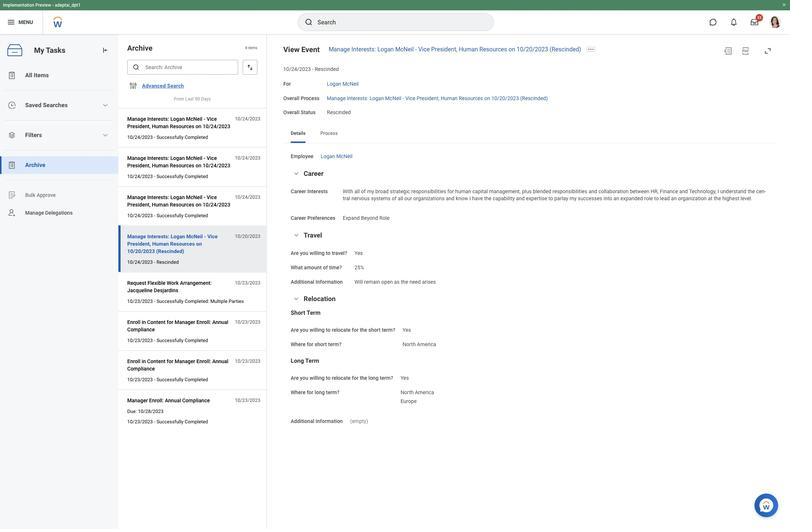 Task type: locate. For each thing, give the bounding box(es) containing it.
0 horizontal spatial search image
[[132, 64, 140, 71]]

north america element inside short term group
[[403, 340, 436, 348]]

manage interests: logan mcneil - vice president, human resources on 10/24/2023 button
[[127, 115, 231, 131], [127, 154, 231, 170], [127, 193, 231, 209]]

-
[[52, 3, 54, 8], [415, 46, 417, 53], [312, 66, 314, 72], [403, 95, 404, 101], [204, 116, 205, 122], [154, 135, 155, 140], [204, 155, 205, 161], [154, 174, 155, 179], [204, 195, 205, 201], [154, 213, 155, 219], [204, 234, 206, 240], [154, 260, 155, 265], [154, 299, 155, 304], [154, 338, 155, 344], [154, 377, 155, 383], [154, 420, 155, 425]]

(empty)
[[350, 419, 368, 425]]

broad
[[375, 189, 389, 194]]

of up nervous
[[361, 189, 366, 194]]

0 vertical spatial 10/23/2023 - successfully completed
[[127, 338, 208, 344]]

2 additional information from the top
[[291, 419, 343, 425]]

chevron down image up chevron down icon
[[103, 102, 109, 108]]

all
[[354, 189, 360, 194], [398, 196, 403, 201]]

on for 3rd the manage interests: logan mcneil - vice president, human resources on 10/24/2023 button from the bottom of the item list "element"
[[196, 124, 201, 130]]

0 vertical spatial information
[[316, 279, 343, 285]]

2 vertical spatial of
[[323, 265, 328, 271]]

0 horizontal spatial my
[[367, 189, 374, 194]]

you up what
[[300, 250, 308, 256]]

last
[[185, 97, 194, 102]]

chevron down image
[[103, 102, 109, 108], [292, 171, 301, 176], [292, 233, 301, 238], [292, 297, 301, 302]]

saved searches
[[25, 102, 68, 109]]

overall status
[[283, 110, 316, 116]]

1 vertical spatial north america
[[401, 390, 434, 396]]

desjardins
[[154, 288, 178, 294]]

rescinded down event
[[315, 66, 339, 72]]

enroll in content for manager enroll: annual compliance button down 10/23/2023 - successfully completed: multiple parties on the bottom left
[[127, 318, 231, 334]]

0 vertical spatial process
[[301, 95, 320, 101]]

archive
[[127, 44, 153, 53], [25, 162, 45, 169]]

0 horizontal spatial short
[[315, 342, 327, 348]]

status
[[301, 110, 316, 116]]

0 vertical spatial manage interests: logan mcneil - vice president, human resources on 10/24/2023
[[127, 116, 230, 130]]

1 enroll from the top
[[127, 320, 140, 326]]

1 10/24/2023 - successfully completed from the top
[[127, 135, 208, 140]]

6 completed from the top
[[185, 420, 208, 425]]

1 vertical spatial 10/23/2023 - successfully completed
[[127, 377, 208, 383]]

human inside manage interests: logan mcneil - vice president, human resources on 10/20/2023 (rescinded)
[[152, 241, 169, 247]]

to down the hr,
[[654, 196, 659, 201]]

3 successfully from the top
[[157, 213, 184, 219]]

clipboard image up rename image
[[7, 161, 16, 170]]

yes element inside long term group
[[401, 374, 409, 381]]

chevron down image inside relocation group
[[292, 297, 301, 302]]

clipboard image inside archive button
[[7, 161, 16, 170]]

relocate up where for short term?
[[332, 328, 351, 333]]

2 information from the top
[[316, 419, 343, 425]]

north america inside short term group
[[403, 342, 436, 348]]

0 horizontal spatial 10/24/2023 - rescinded
[[127, 260, 179, 265]]

1 additional from the top
[[291, 279, 314, 285]]

2 manage interests: logan mcneil - vice president, human resources on 10/24/2023 from the top
[[127, 155, 230, 169]]

1 vertical spatial yes element
[[403, 326, 411, 333]]

items
[[34, 72, 49, 79]]

2 vertical spatial yes
[[401, 375, 409, 381]]

willing for long term
[[310, 375, 325, 381]]

1 enroll in content for manager enroll: annual compliance from the top
[[127, 320, 228, 333]]

enroll for first enroll in content for manager enroll: annual compliance "button" from the top of the item list "element"
[[127, 320, 140, 326]]

0 vertical spatial my
[[367, 189, 374, 194]]

3 manage interests: logan mcneil - vice president, human resources on 10/24/2023 from the top
[[127, 195, 230, 208]]

1 vertical spatial career
[[291, 189, 306, 194]]

an
[[614, 196, 619, 201], [671, 196, 677, 201]]

enroll for 1st enroll in content for manager enroll: annual compliance "button" from the bottom of the item list "element"
[[127, 359, 140, 365]]

0 horizontal spatial responsibilities
[[411, 189, 446, 194]]

america inside short term group
[[417, 342, 436, 348]]

yes
[[355, 250, 363, 256], [403, 328, 411, 333], [401, 375, 409, 381]]

1 horizontal spatial of
[[361, 189, 366, 194]]

career up "interests"
[[304, 170, 324, 177]]

where up long
[[291, 342, 306, 348]]

2 horizontal spatial (rescinded)
[[550, 46, 581, 53]]

archive down 'filters'
[[25, 162, 45, 169]]

responsibilities up parlay
[[553, 189, 587, 194]]

0 vertical spatial rescinded
[[315, 66, 339, 72]]

are inside travel group
[[291, 250, 299, 256]]

1 vertical spatial logan mcneil
[[321, 154, 353, 159]]

1 vertical spatial in
[[142, 359, 146, 365]]

willing up where for long term?
[[310, 375, 325, 381]]

export to excel image
[[724, 47, 732, 55]]

2 clipboard image from the top
[[7, 161, 16, 170]]

0 horizontal spatial an
[[614, 196, 619, 201]]

to for are you willing to travel?
[[326, 250, 331, 256]]

2 completed from the top
[[185, 174, 208, 179]]

where inside short term group
[[291, 342, 306, 348]]

vice for 3rd the manage interests: logan mcneil - vice president, human resources on 10/24/2023 button from the bottom of the item list "element"
[[207, 116, 217, 122]]

0 horizontal spatial i
[[469, 196, 471, 201]]

career preferences
[[291, 215, 335, 221]]

2 vertical spatial are
[[291, 375, 299, 381]]

1 vertical spatial 10/24/2023 - successfully completed
[[127, 174, 208, 179]]

travel button
[[304, 232, 322, 239]]

tab list
[[283, 125, 775, 143]]

north inside short term group
[[403, 342, 416, 348]]

additional information down where for long term?
[[291, 419, 343, 425]]

management,
[[489, 189, 521, 194]]

2 vertical spatial enroll:
[[149, 398, 164, 404]]

Search: Archive text field
[[127, 60, 238, 75]]

yes for are you willing to relocate for the long term?
[[401, 375, 409, 381]]

1 where from the top
[[291, 342, 306, 348]]

1 vertical spatial short
[[315, 342, 327, 348]]

an down collaboration
[[614, 196, 619, 201]]

willing up where for short term?
[[310, 328, 325, 333]]

2 10/24/2023 - successfully completed from the top
[[127, 174, 208, 179]]

information inside travel group
[[316, 279, 343, 285]]

additional for travel
[[291, 279, 314, 285]]

term for long term
[[305, 358, 319, 365]]

0 vertical spatial where
[[291, 342, 306, 348]]

1 vertical spatial enroll in content for manager enroll: annual compliance
[[127, 359, 228, 372]]

employee
[[291, 154, 313, 159]]

1 vertical spatial clipboard image
[[7, 161, 16, 170]]

2 are from the top
[[291, 328, 299, 333]]

vice for 3rd the manage interests: logan mcneil - vice president, human resources on 10/24/2023 button
[[207, 195, 217, 201]]

clipboard image
[[7, 71, 16, 80], [7, 161, 16, 170]]

my
[[367, 189, 374, 194], [570, 196, 577, 201]]

process up status
[[301, 95, 320, 101]]

manage interests: logan mcneil - vice president, human resources on 10/20/2023 (rescinded) for overall process
[[327, 95, 548, 101]]

career left "interests"
[[291, 189, 306, 194]]

1 vertical spatial overall
[[283, 110, 299, 116]]

yes inside long term group
[[401, 375, 409, 381]]

1 vertical spatial additional information
[[291, 419, 343, 425]]

for
[[447, 189, 454, 194], [167, 320, 173, 326], [352, 328, 359, 333], [307, 342, 313, 348], [167, 359, 173, 365], [352, 375, 359, 381], [307, 390, 313, 396]]

relocate inside long term group
[[332, 375, 351, 381]]

search image up configure image
[[132, 64, 140, 71]]

0 vertical spatial overall
[[283, 95, 299, 101]]

rescinded inside item list "element"
[[157, 260, 179, 265]]

1 vertical spatial information
[[316, 419, 343, 425]]

0 vertical spatial logan mcneil link
[[327, 79, 359, 87]]

north america inside items selected list
[[401, 390, 434, 396]]

bulk
[[25, 192, 35, 198]]

willing up what amount of time?
[[310, 250, 325, 256]]

0 horizontal spatial process
[[301, 95, 320, 101]]

information
[[316, 279, 343, 285], [316, 419, 343, 425]]

clipboard image for archive
[[7, 161, 16, 170]]

additional down where for long term?
[[291, 419, 314, 425]]

request flexible work arrangement: jacqueline desjardins button
[[127, 279, 231, 295]]

information for travel
[[316, 279, 343, 285]]

2 vertical spatial 10/24/2023 - successfully completed
[[127, 213, 208, 219]]

rescinded up work
[[157, 260, 179, 265]]

0 vertical spatial in
[[142, 320, 146, 326]]

(rescinded) inside button
[[156, 249, 184, 255]]

north america element
[[403, 340, 436, 348], [401, 388, 434, 396]]

archive inside button
[[25, 162, 45, 169]]

career up travel button
[[291, 215, 306, 221]]

overall left status
[[283, 110, 299, 116]]

are down 'short'
[[291, 328, 299, 333]]

are you willing to relocate for the short term?
[[291, 328, 395, 333]]

information left (empty)
[[316, 419, 343, 425]]

configure image
[[129, 81, 138, 90]]

1 vertical spatial where
[[291, 390, 306, 396]]

overall status element
[[327, 105, 351, 116]]

10/24/2023 - rescinded down event
[[283, 66, 339, 72]]

Search Workday  search field
[[318, 14, 478, 30]]

manage inside list
[[25, 210, 44, 216]]

1 vertical spatial are
[[291, 328, 299, 333]]

request flexible work arrangement: jacqueline desjardins
[[127, 280, 212, 294]]

resources for 3rd the manage interests: logan mcneil - vice president, human resources on 10/24/2023 button
[[170, 202, 194, 208]]

to inside short term group
[[326, 328, 331, 333]]

relocate inside short term group
[[332, 328, 351, 333]]

human for manage interests: logan mcneil - vice president, human resources on 10/20/2023 (rescinded) button
[[152, 241, 169, 247]]

2 enroll from the top
[[127, 359, 140, 365]]

term inside group
[[307, 310, 321, 317]]

jacqueline
[[127, 288, 153, 294]]

0 vertical spatial of
[[361, 189, 366, 194]]

process down overall status element
[[320, 131, 338, 136]]

item list element
[[118, 34, 267, 530]]

additional information down what amount of time?
[[291, 279, 343, 285]]

long term
[[291, 358, 319, 365]]

president, inside manage interests: logan mcneil - vice president, human resources on 10/20/2023 (rescinded)
[[127, 241, 151, 247]]

where for long
[[291, 390, 306, 396]]

the inside long term group
[[360, 375, 367, 381]]

search image
[[304, 18, 313, 27], [132, 64, 140, 71]]

3 are from the top
[[291, 375, 299, 381]]

0 vertical spatial career
[[304, 170, 324, 177]]

are down long
[[291, 375, 299, 381]]

all
[[25, 72, 32, 79]]

additional inside travel group
[[291, 279, 314, 285]]

are inside short term group
[[291, 328, 299, 333]]

menu banner
[[0, 0, 790, 34]]

term down the relocation button on the bottom left
[[307, 310, 321, 317]]

1 horizontal spatial process
[[320, 131, 338, 136]]

you
[[300, 250, 308, 256], [300, 328, 308, 333], [300, 375, 308, 381]]

0 vertical spatial term
[[307, 310, 321, 317]]

to left travel?
[[326, 250, 331, 256]]

interests: for 2nd the manage interests: logan mcneil - vice president, human resources on 10/24/2023 button from the top of the item list "element"
[[147, 155, 169, 161]]

user plus image
[[7, 209, 16, 218]]

2 vertical spatial compliance
[[182, 398, 210, 404]]

clipboard image inside all items button
[[7, 71, 16, 80]]

1 vertical spatial north america element
[[401, 388, 434, 396]]

1 willing from the top
[[310, 250, 325, 256]]

items selected list
[[401, 388, 446, 405]]

0 vertical spatial content
[[147, 320, 165, 326]]

of inside travel group
[[323, 265, 328, 271]]

1 vertical spatial manage interests: logan mcneil - vice president, human resources on 10/24/2023 button
[[127, 154, 231, 170]]

manager enroll: annual compliance
[[127, 398, 210, 404]]

1 responsibilities from the left
[[411, 189, 446, 194]]

0 vertical spatial manager
[[175, 320, 195, 326]]

enroll in content for manager enroll: annual compliance button up manager enroll: annual compliance button
[[127, 357, 231, 374]]

i left have
[[469, 196, 471, 201]]

chevron down image for career
[[292, 171, 301, 176]]

for inside with all of my broad strategic responsibilities for human capital management, plus blended responsibilities and collaboration between hr, finance and technology, i understand the cen tral nervous systems of all our organizations and know i have the capability and expertise to parlay my successes into an expanded role to lead an organization at the highest level.
[[447, 189, 454, 194]]

on
[[509, 46, 515, 53], [484, 95, 490, 101], [196, 124, 201, 130], [196, 163, 201, 169], [196, 202, 201, 208], [196, 241, 202, 247]]

1 vertical spatial enroll in content for manager enroll: annual compliance button
[[127, 357, 231, 374]]

manager
[[175, 320, 195, 326], [175, 359, 195, 365], [127, 398, 148, 404]]

you down the short term
[[300, 328, 308, 333]]

term right long
[[305, 358, 319, 365]]

transformation import image
[[101, 47, 109, 54]]

adeptai_dpt1
[[55, 3, 81, 8]]

yes inside short term group
[[403, 328, 411, 333]]

1 vertical spatial willing
[[310, 328, 325, 333]]

0 horizontal spatial (rescinded)
[[156, 249, 184, 255]]

view
[[283, 45, 300, 54]]

vice for 2nd the manage interests: logan mcneil - vice president, human resources on 10/24/2023 button from the top of the item list "element"
[[207, 155, 217, 161]]

10/23/2023 - successfully completed for first enroll in content for manager enroll: annual compliance "button" from the top of the item list "element"
[[127, 338, 208, 344]]

additional information for travel
[[291, 279, 343, 285]]

annual inside button
[[165, 398, 181, 404]]

1 horizontal spatial responsibilities
[[553, 189, 587, 194]]

career for career
[[304, 170, 324, 177]]

manage interests: logan mcneil - vice president, human resources on 10/20/2023 (rescinded) link
[[329, 46, 581, 53], [327, 94, 548, 101]]

additional
[[291, 279, 314, 285], [291, 419, 314, 425]]

president, for manage interests: logan mcneil - vice president, human resources on 10/20/2023 (rescinded) button
[[127, 241, 151, 247]]

relocate up where for long term?
[[332, 375, 351, 381]]

items
[[248, 46, 257, 50]]

chevron down image for travel
[[292, 233, 301, 238]]

0 vertical spatial yes
[[355, 250, 363, 256]]

2 10/23/2023 - successfully completed from the top
[[127, 377, 208, 383]]

10/20/2023
[[517, 46, 548, 53], [492, 95, 519, 101], [235, 234, 260, 239], [127, 249, 155, 255]]

plus
[[522, 189, 532, 194]]

america for north america element in the short term group
[[417, 342, 436, 348]]

compliance
[[127, 327, 155, 333], [127, 366, 155, 372], [182, 398, 210, 404]]

north inside items selected list
[[401, 390, 414, 396]]

list
[[0, 67, 118, 222]]

interests: for 3rd the manage interests: logan mcneil - vice president, human resources on 10/24/2023 button
[[147, 195, 169, 201]]

human inside 'link'
[[441, 95, 458, 101]]

information inside relocation group
[[316, 419, 343, 425]]

manage interests: logan mcneil - vice president, human resources on 10/20/2023 (rescinded) for view event
[[329, 46, 581, 53]]

logan mcneil link up 'career' button
[[321, 152, 353, 159]]

2 you from the top
[[300, 328, 308, 333]]

1 horizontal spatial i
[[718, 189, 719, 194]]

to inside travel group
[[326, 250, 331, 256]]

delegations
[[45, 210, 73, 216]]

manage delegations
[[25, 210, 73, 216]]

additional information inside relocation group
[[291, 419, 343, 425]]

(rescinded) for process
[[520, 95, 548, 101]]

notifications large image
[[730, 18, 738, 26]]

of down strategic
[[392, 196, 397, 201]]

3 10/24/2023 - successfully completed from the top
[[127, 213, 208, 219]]

2 vertical spatial manage interests: logan mcneil - vice president, human resources on 10/20/2023 (rescinded)
[[127, 234, 218, 255]]

additional information inside travel group
[[291, 279, 343, 285]]

yes element inside travel group
[[355, 249, 363, 256]]

2 vertical spatial manage interests: logan mcneil - vice president, human resources on 10/24/2023
[[127, 195, 230, 208]]

logan mcneil link up overall status element
[[327, 79, 359, 87]]

on for manage interests: logan mcneil - vice president, human resources on 10/20/2023 (rescinded) button
[[196, 241, 202, 247]]

technology,
[[689, 189, 716, 194]]

willing inside long term group
[[310, 375, 325, 381]]

additional information
[[291, 279, 343, 285], [291, 419, 343, 425]]

0 horizontal spatial long
[[315, 390, 325, 396]]

90
[[195, 97, 200, 102]]

relocate for long term
[[332, 375, 351, 381]]

1 10/23/2023 - successfully completed from the top
[[127, 338, 208, 344]]

enroll in content for manager enroll: annual compliance for 1st enroll in content for manager enroll: annual compliance "button" from the bottom of the item list "element"
[[127, 359, 228, 372]]

1 vertical spatial content
[[147, 359, 165, 365]]

25% element
[[355, 263, 364, 271]]

advanced
[[142, 83, 166, 89]]

2 responsibilities from the left
[[553, 189, 587, 194]]

logan mcneil up 'career' button
[[321, 154, 353, 159]]

inbox large image
[[751, 18, 758, 26]]

clipboard image left all
[[7, 71, 16, 80]]

1 horizontal spatial all
[[398, 196, 403, 201]]

of left the time? at left
[[323, 265, 328, 271]]

chevron down image inside travel group
[[292, 233, 301, 238]]

1 vertical spatial manage interests: logan mcneil - vice president, human resources on 10/24/2023
[[127, 155, 230, 169]]

you down long term button
[[300, 375, 308, 381]]

0 vertical spatial are
[[291, 250, 299, 256]]

completed:
[[185, 299, 209, 304]]

2 willing from the top
[[310, 328, 325, 333]]

open
[[381, 279, 393, 285]]

advanced search button
[[139, 78, 187, 93]]

europe
[[401, 399, 417, 405]]

interests: inside manage interests: logan mcneil - vice president, human resources on 10/20/2023 (rescinded)
[[147, 234, 169, 240]]

into
[[604, 196, 612, 201]]

0 vertical spatial search image
[[304, 18, 313, 27]]

10/24/2023 - rescinded up flexible
[[127, 260, 179, 265]]

0 vertical spatial short
[[368, 328, 381, 333]]

you inside short term group
[[300, 328, 308, 333]]

1 vertical spatial additional
[[291, 419, 314, 425]]

3 you from the top
[[300, 375, 308, 381]]

at
[[708, 196, 713, 201]]

3 completed from the top
[[185, 213, 208, 219]]

logan mcneil link
[[327, 79, 359, 87], [321, 152, 353, 159]]

2 enroll in content for manager enroll: annual compliance from the top
[[127, 359, 228, 372]]

logan inside manage interests: logan mcneil - vice president, human resources on 10/20/2023 (rescinded) button
[[171, 234, 185, 240]]

manage interests: logan mcneil - vice president, human resources on 10/20/2023 (rescinded) link for process
[[327, 94, 548, 101]]

chevron down image left travel
[[292, 233, 301, 238]]

overall for overall process
[[283, 95, 299, 101]]

rename image
[[7, 191, 16, 200]]

term?
[[382, 328, 395, 333], [328, 342, 342, 348], [380, 375, 393, 381], [326, 390, 339, 396]]

1 clipboard image from the top
[[7, 71, 16, 80]]

fullscreen image
[[764, 47, 772, 55]]

0 vertical spatial 10/24/2023 - rescinded
[[283, 66, 339, 72]]

to inside long term group
[[326, 375, 331, 381]]

enroll in content for manager enroll: annual compliance
[[127, 320, 228, 333], [127, 359, 228, 372]]

saved
[[25, 102, 41, 109]]

to up where for short term?
[[326, 328, 331, 333]]

where for short
[[291, 342, 306, 348]]

where inside long term group
[[291, 390, 306, 396]]

searches
[[43, 102, 68, 109]]

chevron down image inside career group
[[292, 171, 301, 176]]

bulk approve link
[[0, 186, 118, 204]]

willing inside short term group
[[310, 328, 325, 333]]

1 manage interests: logan mcneil - vice president, human resources on 10/24/2023 from the top
[[127, 116, 230, 130]]

where for short term?
[[291, 342, 342, 348]]

4 completed from the top
[[185, 338, 208, 344]]

president,
[[431, 46, 457, 53], [417, 95, 440, 101], [127, 124, 151, 130], [127, 163, 151, 169], [127, 202, 151, 208], [127, 241, 151, 247]]

2 overall from the top
[[283, 110, 299, 116]]

vice for manage interests: logan mcneil - vice president, human resources on 10/20/2023 (rescinded) button
[[207, 234, 218, 240]]

search image up event
[[304, 18, 313, 27]]

3 willing from the top
[[310, 375, 325, 381]]

0 vertical spatial long
[[368, 375, 379, 381]]

cen
[[756, 189, 766, 194]]

interests: for 3rd the manage interests: logan mcneil - vice president, human resources on 10/24/2023 button from the bottom of the item list "element"
[[147, 116, 169, 122]]

0 horizontal spatial of
[[323, 265, 328, 271]]

1 an from the left
[[614, 196, 619, 201]]

and up the successes
[[589, 189, 597, 194]]

logan mcneil
[[327, 81, 359, 87], [321, 154, 353, 159]]

archive right transformation import icon
[[127, 44, 153, 53]]

due: 10/28/2023
[[127, 409, 164, 415]]

interests: for manage interests: logan mcneil - vice president, human resources on 10/20/2023 (rescinded) button
[[147, 234, 169, 240]]

1 vertical spatial logan mcneil link
[[321, 152, 353, 159]]

my left broad
[[367, 189, 374, 194]]

time?
[[329, 265, 342, 271]]

1 enroll in content for manager enroll: annual compliance button from the top
[[127, 318, 231, 334]]

the
[[748, 189, 755, 194], [714, 196, 721, 201], [401, 279, 408, 285], [360, 328, 367, 333], [360, 375, 367, 381]]

expand beyond role element
[[343, 214, 390, 221]]

1 vertical spatial term
[[305, 358, 319, 365]]

an down finance
[[671, 196, 677, 201]]

1 vertical spatial manager
[[175, 359, 195, 365]]

north for north america element in items selected list
[[401, 390, 414, 396]]

career for career preferences
[[291, 215, 306, 221]]

are you willing to relocate for the long term?
[[291, 375, 393, 381]]

tasks
[[46, 46, 65, 55]]

1 horizontal spatial 10/24/2023 - rescinded
[[283, 66, 339, 72]]

7 successfully from the top
[[157, 420, 184, 425]]

all down strategic
[[398, 196, 403, 201]]

1 completed from the top
[[185, 135, 208, 140]]

1 overall from the top
[[283, 95, 299, 101]]

enroll in content for manager enroll: annual compliance up manager enroll: annual compliance button
[[127, 359, 228, 372]]

0 vertical spatial enroll in content for manager enroll: annual compliance button
[[127, 318, 231, 334]]

1 you from the top
[[300, 250, 308, 256]]

all up nervous
[[354, 189, 360, 194]]

america inside items selected list
[[415, 390, 434, 396]]

additional down what
[[291, 279, 314, 285]]

enroll in content for manager enroll: annual compliance down 10/23/2023 - successfully completed: multiple parties on the bottom left
[[127, 320, 228, 333]]

systems
[[371, 196, 391, 201]]

i left understand
[[718, 189, 719, 194]]

yes inside travel group
[[355, 250, 363, 256]]

my right parlay
[[570, 196, 577, 201]]

are inside long term group
[[291, 375, 299, 381]]

0 vertical spatial north america
[[403, 342, 436, 348]]

1 vertical spatial relocate
[[332, 375, 351, 381]]

0 vertical spatial clipboard image
[[7, 71, 16, 80]]

information down the time? at left
[[316, 279, 343, 285]]

0 vertical spatial manage interests: logan mcneil - vice president, human resources on 10/20/2023 (rescinded)
[[329, 46, 581, 53]]

1 vertical spatial 10/24/2023 - rescinded
[[127, 260, 179, 265]]

chevron down image for relocation
[[292, 297, 301, 302]]

resources for 3rd the manage interests: logan mcneil - vice president, human resources on 10/24/2023 button from the bottom of the item list "element"
[[170, 124, 194, 130]]

0 vertical spatial additional
[[291, 279, 314, 285]]

responsibilities up organizations
[[411, 189, 446, 194]]

0 vertical spatial north america element
[[403, 340, 436, 348]]

north america
[[403, 342, 436, 348], [401, 390, 434, 396]]

1 are from the top
[[291, 250, 299, 256]]

0 vertical spatial willing
[[310, 250, 325, 256]]

clipboard image for all items
[[7, 71, 16, 80]]

term inside group
[[305, 358, 319, 365]]

1 additional information from the top
[[291, 279, 343, 285]]

logan mcneil up overall status element
[[327, 81, 359, 87]]

2 where from the top
[[291, 390, 306, 396]]

advanced search
[[142, 83, 184, 89]]

resources
[[480, 46, 507, 53], [459, 95, 483, 101], [170, 124, 194, 130], [170, 163, 194, 169], [170, 202, 194, 208], [170, 241, 195, 247]]

long
[[368, 375, 379, 381], [315, 390, 325, 396]]

3 manage interests: logan mcneil - vice president, human resources on 10/24/2023 button from the top
[[127, 193, 231, 209]]

2 vertical spatial willing
[[310, 375, 325, 381]]

are up what
[[291, 250, 299, 256]]

human for 3rd the manage interests: logan mcneil - vice president, human resources on 10/24/2023 button
[[152, 202, 169, 208]]

manage inside manage interests: logan mcneil - vice president, human resources on 10/20/2023 (rescinded)
[[127, 234, 146, 240]]

north for north america element in the short term group
[[403, 342, 416, 348]]

0 vertical spatial enroll in content for manager enroll: annual compliance
[[127, 320, 228, 333]]

1 horizontal spatial long
[[368, 375, 379, 381]]

0 vertical spatial america
[[417, 342, 436, 348]]

content
[[147, 320, 165, 326], [147, 359, 165, 365]]

2 relocate from the top
[[332, 375, 351, 381]]

chevron down image left 'career' button
[[292, 171, 301, 176]]

1 successfully from the top
[[157, 135, 184, 140]]

1 horizontal spatial archive
[[127, 44, 153, 53]]

2 additional from the top
[[291, 419, 314, 425]]

the inside short term group
[[360, 328, 367, 333]]

yes element
[[355, 249, 363, 256], [403, 326, 411, 333], [401, 374, 409, 381]]

logan mcneil link for 10/24/2023 - rescinded
[[327, 79, 359, 87]]

responsibilities
[[411, 189, 446, 194], [553, 189, 587, 194]]

0 vertical spatial additional information
[[291, 279, 343, 285]]

1 vertical spatial my
[[570, 196, 577, 201]]

1 vertical spatial manage interests: logan mcneil - vice president, human resources on 10/20/2023 (rescinded)
[[327, 95, 548, 101]]

to up where for long term?
[[326, 375, 331, 381]]

where down long
[[291, 390, 306, 396]]

human
[[459, 46, 478, 53], [441, 95, 458, 101], [152, 124, 169, 130], [152, 163, 169, 169], [152, 202, 169, 208], [152, 241, 169, 247]]

2 horizontal spatial of
[[392, 196, 397, 201]]

1 content from the top
[[147, 320, 165, 326]]

on inside manage interests: logan mcneil - vice president, human resources on 10/20/2023 (rescinded)
[[196, 241, 202, 247]]

you inside long term group
[[300, 375, 308, 381]]

1 information from the top
[[316, 279, 343, 285]]

vice
[[418, 46, 430, 53], [405, 95, 415, 101], [207, 116, 217, 122], [207, 155, 217, 161], [207, 195, 217, 201], [207, 234, 218, 240]]

sort image
[[246, 64, 254, 71]]

mcneil inside 'link'
[[385, 95, 401, 101]]

chevron down image up 'short'
[[292, 297, 301, 302]]

resources inside manage interests: logan mcneil - vice president, human resources on 10/20/2023 (rescinded) button
[[170, 241, 195, 247]]

on for 2nd the manage interests: logan mcneil - vice president, human resources on 10/24/2023 button from the top of the item list "element"
[[196, 163, 201, 169]]

1 relocate from the top
[[332, 328, 351, 333]]

additional inside relocation group
[[291, 419, 314, 425]]

0 vertical spatial manage interests: logan mcneil - vice president, human resources on 10/24/2023 button
[[127, 115, 231, 131]]

list containing all items
[[0, 67, 118, 222]]

manage interests: logan mcneil - vice president, human resources on 10/20/2023 (rescinded) inside button
[[127, 234, 218, 255]]

overall down 'for'
[[283, 95, 299, 101]]

career button
[[304, 170, 324, 177]]

rescinded right status
[[327, 110, 351, 116]]

1 vertical spatial (rescinded)
[[520, 95, 548, 101]]

1 vertical spatial i
[[469, 196, 471, 201]]



Task type: vqa. For each thing, say whether or not it's contained in the screenshot.


Task type: describe. For each thing, give the bounding box(es) containing it.
resources inside the 'manage interests: logan mcneil - vice president, human resources on 10/20/2023 (rescinded)' 'link'
[[459, 95, 483, 101]]

1 vertical spatial search image
[[132, 64, 140, 71]]

perspective image
[[7, 131, 16, 140]]

10/24/2023 - successfully completed for 2nd the manage interests: logan mcneil - vice president, human resources on 10/24/2023 button from the top of the item list "element"
[[127, 174, 208, 179]]

25%
[[355, 265, 364, 271]]

expanded
[[621, 196, 643, 201]]

my tasks element
[[0, 34, 118, 530]]

nervous
[[352, 196, 370, 201]]

organizations
[[413, 196, 445, 201]]

10/23/2023 - successfully completed: multiple parties
[[127, 299, 244, 304]]

our
[[405, 196, 412, 201]]

menu
[[18, 19, 33, 25]]

interests
[[307, 189, 328, 194]]

additional information for relocation
[[291, 419, 343, 425]]

yes element inside short term group
[[403, 326, 411, 333]]

europe element
[[401, 397, 417, 405]]

overall for overall status
[[283, 110, 299, 116]]

compliance inside button
[[182, 398, 210, 404]]

north america for north america element in items selected list
[[401, 390, 434, 396]]

overall process
[[283, 95, 320, 101]]

relocation group
[[291, 295, 768, 426]]

archive button
[[0, 156, 118, 174]]

understand
[[720, 189, 747, 194]]

2 manage interests: logan mcneil - vice president, human resources on 10/24/2023 button from the top
[[127, 154, 231, 170]]

yes element for are you willing to travel?
[[355, 249, 363, 256]]

1 in from the top
[[142, 320, 146, 326]]

america for north america element in items selected list
[[415, 390, 434, 396]]

short term
[[291, 310, 321, 317]]

manager inside button
[[127, 398, 148, 404]]

vice inside 'link'
[[405, 95, 415, 101]]

6 successfully from the top
[[157, 377, 184, 383]]

human for 3rd the manage interests: logan mcneil - vice president, human resources on 10/24/2023 button from the bottom of the item list "element"
[[152, 124, 169, 130]]

to left parlay
[[549, 196, 553, 201]]

search
[[167, 83, 184, 89]]

beyond
[[361, 215, 378, 221]]

travel group
[[291, 231, 768, 286]]

what amount of time?
[[291, 265, 342, 271]]

the capability
[[484, 196, 515, 201]]

expand
[[343, 215, 360, 221]]

career group
[[291, 169, 768, 222]]

additional for relocation
[[291, 419, 314, 425]]

request
[[127, 280, 146, 286]]

and up organization
[[679, 189, 688, 194]]

term for short term
[[307, 310, 321, 317]]

1 manage interests: logan mcneil - vice president, human resources on 10/24/2023 button from the top
[[127, 115, 231, 131]]

enroll: for 1st enroll in content for manager enroll: annual compliance "button" from the bottom of the item list "element"
[[197, 359, 211, 365]]

- inside manage interests: logan mcneil - vice president, human resources on 10/20/2023 (rescinded)
[[204, 234, 206, 240]]

finance
[[660, 189, 678, 194]]

on inside 'link'
[[484, 95, 490, 101]]

0 vertical spatial i
[[718, 189, 719, 194]]

human for 2nd the manage interests: logan mcneil - vice president, human resources on 10/24/2023 button from the top of the item list "element"
[[152, 163, 169, 169]]

manage interests: logan mcneil - vice president, human resources on 10/24/2023 for 3rd the manage interests: logan mcneil - vice president, human resources on 10/24/2023 button
[[127, 195, 230, 208]]

level.
[[741, 196, 753, 201]]

all items button
[[0, 67, 118, 84]]

logan mcneil for 10/24/2023 - rescinded
[[327, 81, 359, 87]]

implementation
[[3, 3, 34, 8]]

1 vertical spatial rescinded
[[327, 110, 351, 116]]

clock check image
[[7, 101, 16, 110]]

and left the know
[[446, 196, 455, 201]]

bulk approve
[[25, 192, 56, 198]]

all items
[[25, 72, 49, 79]]

hr,
[[651, 189, 659, 194]]

role
[[644, 196, 653, 201]]

parties
[[229, 299, 244, 304]]

33 button
[[747, 14, 763, 30]]

arises
[[422, 279, 436, 285]]

2 an from the left
[[671, 196, 677, 201]]

willing for short term
[[310, 328, 325, 333]]

close environment banner image
[[782, 3, 787, 7]]

blended
[[533, 189, 551, 194]]

enroll: for first enroll in content for manager enroll: annual compliance "button" from the top of the item list "element"
[[197, 320, 211, 326]]

willing inside travel group
[[310, 250, 325, 256]]

the inside additional information element
[[401, 279, 408, 285]]

1 horizontal spatial search image
[[304, 18, 313, 27]]

0 vertical spatial all
[[354, 189, 360, 194]]

lead
[[660, 196, 670, 201]]

2 enroll in content for manager enroll: annual compliance button from the top
[[127, 357, 231, 374]]

enroll in content for manager enroll: annual compliance for first enroll in content for manager enroll: annual compliance "button" from the top of the item list "element"
[[127, 320, 228, 333]]

on for 3rd the manage interests: logan mcneil - vice president, human resources on 10/24/2023 button
[[196, 202, 201, 208]]

33
[[757, 16, 762, 20]]

know
[[456, 196, 468, 201]]

relocate for short term
[[332, 328, 351, 333]]

yes for are you willing to travel?
[[355, 250, 363, 256]]

menu button
[[0, 10, 43, 34]]

resources for manage interests: logan mcneil - vice president, human resources on 10/20/2023 (rescinded) button
[[170, 241, 195, 247]]

view event
[[283, 45, 320, 54]]

president, for 2nd the manage interests: logan mcneil - vice president, human resources on 10/24/2023 button from the top of the item list "element"
[[127, 163, 151, 169]]

chevron down image inside saved searches dropdown button
[[103, 102, 109, 108]]

for
[[283, 81, 291, 87]]

5 completed from the top
[[185, 377, 208, 383]]

are for long term
[[291, 375, 299, 381]]

chevron down image
[[103, 132, 109, 138]]

8 items
[[245, 46, 257, 50]]

career interests
[[291, 189, 328, 194]]

strategic
[[390, 189, 410, 194]]

to for are you willing to relocate for the long term?
[[326, 375, 331, 381]]

collaboration
[[599, 189, 629, 194]]

information for relocation
[[316, 419, 343, 425]]

long
[[291, 358, 304, 365]]

- inside menu banner
[[52, 3, 54, 8]]

of for what amount of time?
[[323, 265, 328, 271]]

1 vertical spatial annual
[[212, 359, 228, 365]]

are for short term
[[291, 328, 299, 333]]

additional information element
[[355, 275, 436, 286]]

north america for north america element in the short term group
[[403, 342, 436, 348]]

10/23/2023 - successfully completed for 1st enroll in content for manager enroll: annual compliance "button" from the bottom of the item list "element"
[[127, 377, 208, 383]]

logan mcneil for process
[[321, 154, 353, 159]]

amount
[[304, 265, 322, 271]]

you inside travel group
[[300, 250, 308, 256]]

10/24/2023 - successfully completed for 3rd the manage interests: logan mcneil - vice president, human resources on 10/24/2023 button from the bottom of the item list "element"
[[127, 135, 208, 140]]

of for with all of my broad strategic responsibilities for human capital management, plus blended responsibilities and collaboration between hr, finance and technology, i understand the cen tral nervous systems of all our organizations and know i have the capability and expertise to parlay my successes into an expanded role to lead an organization at the highest level.
[[361, 189, 366, 194]]

president, for 3rd the manage interests: logan mcneil - vice president, human resources on 10/24/2023 button
[[127, 202, 151, 208]]

approve
[[37, 192, 56, 198]]

3 10/23/2023 - successfully completed from the top
[[127, 420, 208, 425]]

manage interests: logan mcneil - vice president, human resources on 10/24/2023 for 2nd the manage interests: logan mcneil - vice president, human resources on 10/24/2023 button from the top of the item list "element"
[[127, 155, 230, 169]]

profile logan mcneil image
[[769, 16, 781, 30]]

tab list containing details
[[283, 125, 775, 143]]

human
[[455, 189, 471, 194]]

1 horizontal spatial short
[[368, 328, 381, 333]]

will remain open as the need arises
[[355, 279, 436, 285]]

long term group
[[291, 358, 768, 405]]

manage interests: logan mcneil - vice president, human resources on 10/24/2023 for 3rd the manage interests: logan mcneil - vice president, human resources on 10/24/2023 button from the bottom of the item list "element"
[[127, 116, 230, 130]]

relocation button
[[304, 295, 336, 303]]

you for short
[[300, 328, 308, 333]]

due:
[[127, 409, 137, 415]]

organization
[[678, 196, 707, 201]]

details
[[291, 131, 306, 136]]

need
[[410, 279, 421, 285]]

multiple
[[210, 299, 228, 304]]

successes
[[578, 196, 602, 201]]

4 successfully from the top
[[157, 299, 184, 304]]

1 vertical spatial all
[[398, 196, 403, 201]]

manage inside 'link'
[[327, 95, 346, 101]]

parlay
[[554, 196, 568, 201]]

tral
[[343, 189, 766, 201]]

and down plus
[[516, 196, 525, 201]]

(rescinded) for event
[[550, 46, 581, 53]]

will
[[355, 279, 363, 285]]

view printable version (pdf) image
[[741, 47, 750, 55]]

between
[[630, 189, 650, 194]]

1 vertical spatial long
[[315, 390, 325, 396]]

0 vertical spatial annual
[[212, 320, 228, 326]]

10/20/2023 inside 'link'
[[492, 95, 519, 101]]

- inside 'link'
[[403, 95, 404, 101]]

my
[[34, 46, 44, 55]]

manage interests: logan mcneil - vice president, human resources on 10/20/2023 (rescinded) button
[[127, 232, 231, 256]]

expand beyond role
[[343, 215, 390, 221]]

short term button
[[291, 310, 321, 317]]

1 vertical spatial process
[[320, 131, 338, 136]]

flexible
[[148, 280, 165, 286]]

manager enroll: annual compliance button
[[127, 397, 213, 405]]

5 successfully from the top
[[157, 338, 184, 344]]

work
[[167, 280, 179, 286]]

north america element inside items selected list
[[401, 388, 434, 396]]

career for career interests
[[291, 189, 306, 194]]

filters
[[25, 132, 42, 139]]

to for are you willing to relocate for the short term?
[[326, 328, 331, 333]]

justify image
[[7, 18, 16, 27]]

travel
[[304, 232, 322, 239]]

10/20/2023 inside manage interests: logan mcneil - vice president, human resources on 10/20/2023 (rescinded)
[[127, 249, 155, 255]]

10/24/2023 - rescinded inside item list "element"
[[127, 260, 179, 265]]

2 content from the top
[[147, 359, 165, 365]]

resources for 2nd the manage interests: logan mcneil - vice president, human resources on 10/24/2023 button from the top of the item list "element"
[[170, 163, 194, 169]]

saved searches button
[[0, 97, 118, 114]]

2 in from the top
[[142, 359, 146, 365]]

manage interests: logan mcneil - vice president, human resources on 10/20/2023 (rescinded) link for event
[[329, 46, 581, 53]]

preferences
[[307, 215, 335, 221]]

you for long
[[300, 375, 308, 381]]

2 successfully from the top
[[157, 174, 184, 179]]

president, for 3rd the manage interests: logan mcneil - vice president, human resources on 10/24/2023 button from the bottom of the item list "element"
[[127, 124, 151, 130]]

0 vertical spatial compliance
[[127, 327, 155, 333]]

1 vertical spatial compliance
[[127, 366, 155, 372]]

with
[[343, 189, 353, 194]]

yes element for are you willing to relocate for the long term?
[[401, 374, 409, 381]]

interests: inside 'link'
[[347, 95, 368, 101]]

enroll: inside button
[[149, 398, 164, 404]]

with all of my broad strategic responsibilities for human capital management, plus blended responsibilities and collaboration between hr, finance and technology, i understand the cen tral nervous systems of all our organizations and know i have the capability and expertise to parlay my successes into an expanded role to lead an organization at the highest level.
[[343, 189, 766, 201]]

event
[[301, 45, 320, 54]]

president, inside 'link'
[[417, 95, 440, 101]]

filters button
[[0, 127, 118, 144]]

logan mcneil link for process
[[321, 152, 353, 159]]

role
[[379, 215, 390, 221]]

short term group
[[291, 310, 768, 349]]

what
[[291, 265, 303, 271]]

manage delegations link
[[0, 204, 118, 222]]

expertise
[[526, 196, 547, 201]]

implementation preview -   adeptai_dpt1
[[3, 3, 81, 8]]

archive inside item list "element"
[[127, 44, 153, 53]]

10/24/2023 - successfully completed for 3rd the manage interests: logan mcneil - vice president, human resources on 10/24/2023 button
[[127, 213, 208, 219]]



